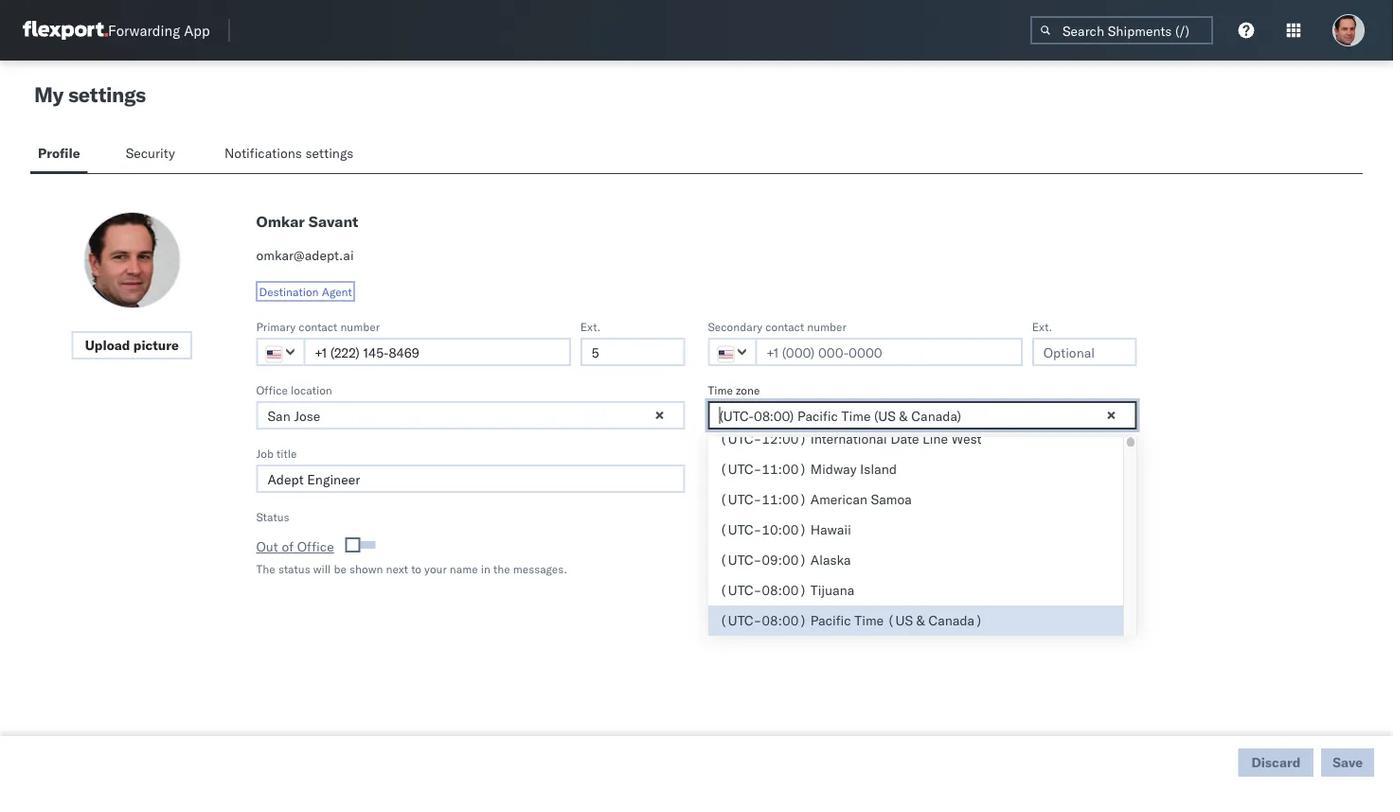 Task type: locate. For each thing, give the bounding box(es) containing it.
1 horizontal spatial +1 (000) 000-0000 telephone field
[[755, 338, 1023, 367]]

international
[[810, 431, 887, 447]]

1 vertical spatial settings
[[305, 145, 354, 161]]

0 horizontal spatial settings
[[68, 81, 146, 107]]

2 optional telephone field from the left
[[1032, 338, 1137, 367]]

picture
[[133, 337, 179, 354]]

of
[[282, 539, 294, 555]]

1 11:00) from the top
[[762, 461, 807, 478]]

(utc-10:00) hawaii
[[720, 522, 851, 538]]

&
[[916, 613, 925, 629]]

pacific
[[810, 613, 851, 629]]

ext.
[[580, 320, 601, 334], [1032, 320, 1052, 334]]

6 (utc- from the top
[[720, 582, 762, 599]]

contact for primary
[[299, 320, 337, 334]]

1 horizontal spatial contact
[[765, 320, 804, 334]]

office up will
[[297, 539, 334, 555]]

(utc-08:00) pacific time (us & canada)
[[720, 613, 983, 629]]

1 vertical spatial office
[[297, 539, 334, 555]]

1 number from the left
[[340, 320, 380, 334]]

time
[[708, 383, 733, 397], [854, 613, 884, 629]]

profile
[[38, 145, 80, 161]]

settings inside button
[[305, 145, 354, 161]]

united states text field down 'secondary'
[[708, 338, 757, 367]]

omkar@adept.ai
[[256, 247, 354, 264]]

security
[[126, 145, 175, 161]]

(utc- up the 09:00)
[[720, 522, 762, 538]]

office left location
[[256, 383, 288, 397]]

(utc-
[[720, 431, 762, 447], [720, 461, 762, 478], [720, 492, 762, 508], [720, 522, 762, 538], [720, 552, 762, 569], [720, 582, 762, 599], [720, 613, 762, 629]]

flexport. image
[[23, 21, 108, 40]]

2 +1 (000) 000-0000 telephone field from the left
[[755, 338, 1023, 367]]

2 united states text field from the left
[[708, 338, 757, 367]]

1 horizontal spatial office
[[297, 539, 334, 555]]

2 number from the left
[[807, 320, 847, 334]]

None checkbox
[[349, 542, 376, 549]]

0 horizontal spatial contact
[[299, 320, 337, 334]]

2 contact from the left
[[765, 320, 804, 334]]

+1 (000) 000-0000 telephone field for secondary contact number
[[755, 338, 1023, 367]]

united states text field down primary on the top left of page
[[256, 338, 305, 367]]

(utc-11:00) american samoa
[[720, 492, 912, 508]]

contact for secondary
[[765, 320, 804, 334]]

(us
[[887, 613, 913, 629]]

settings right notifications
[[305, 145, 354, 161]]

number down agent
[[340, 320, 380, 334]]

zone
[[736, 383, 760, 397]]

0 vertical spatial time
[[708, 383, 733, 397]]

+1 (000) 000-0000 telephone field for primary contact number
[[304, 338, 571, 367]]

United States text field
[[256, 338, 305, 367], [708, 338, 757, 367]]

08:00) for pacific
[[762, 613, 807, 629]]

(utc- for (utc-10:00) hawaii
[[720, 522, 762, 538]]

contact right 'secondary'
[[765, 320, 804, 334]]

time left zone
[[708, 383, 733, 397]]

2 08:00) from the top
[[762, 613, 807, 629]]

messages.
[[513, 563, 567, 577]]

1 08:00) from the top
[[762, 582, 807, 599]]

hawaii
[[810, 522, 851, 538]]

1 vertical spatial 11:00)
[[762, 492, 807, 508]]

1 +1 (000) 000-0000 telephone field from the left
[[304, 338, 571, 367]]

notifications settings button
[[217, 136, 369, 173]]

island
[[860, 461, 897, 478]]

0 vertical spatial 11:00)
[[762, 461, 807, 478]]

my settings
[[34, 81, 146, 107]]

(utc- for (utc-08:00) tijuana
[[720, 582, 762, 599]]

office
[[256, 383, 288, 397], [297, 539, 334, 555]]

1 horizontal spatial optional telephone field
[[1032, 338, 1137, 367]]

(utc- down the 09:00)
[[720, 582, 762, 599]]

0 horizontal spatial united states text field
[[256, 338, 305, 367]]

+1 (000) 000-0000 telephone field up san jose text field
[[304, 338, 571, 367]]

+1 (000) 000-0000 telephone field up '(utc-08:00) pacific time (us & canada)' text box
[[755, 338, 1023, 367]]

number
[[340, 320, 380, 334], [807, 320, 847, 334]]

1 horizontal spatial settings
[[305, 145, 354, 161]]

11:00)
[[762, 461, 807, 478], [762, 492, 807, 508]]

be
[[334, 563, 347, 577]]

1 horizontal spatial number
[[807, 320, 847, 334]]

savant
[[309, 212, 358, 231]]

1 (utc- from the top
[[720, 431, 762, 447]]

line
[[923, 431, 948, 447]]

job
[[256, 447, 274, 461]]

number right 'secondary'
[[807, 320, 847, 334]]

office location
[[256, 383, 332, 397]]

forwarding app link
[[23, 21, 210, 40]]

omkar savant
[[256, 212, 358, 231]]

11:00) up 10:00)
[[762, 492, 807, 508]]

2 11:00) from the top
[[762, 492, 807, 508]]

1 vertical spatial 08:00)
[[762, 613, 807, 629]]

1 vertical spatial time
[[854, 613, 884, 629]]

7 (utc- from the top
[[720, 613, 762, 629]]

1 horizontal spatial ext.
[[1032, 320, 1052, 334]]

the
[[256, 563, 275, 577]]

number for primary contact number
[[340, 320, 380, 334]]

Optional telephone field
[[580, 338, 685, 367], [1032, 338, 1137, 367]]

time left (us
[[854, 613, 884, 629]]

contact
[[299, 320, 337, 334], [765, 320, 804, 334]]

to
[[411, 563, 421, 577]]

upload picture button
[[72, 331, 192, 360]]

1 horizontal spatial united states text field
[[708, 338, 757, 367]]

08:00) down the 09:00)
[[762, 582, 807, 599]]

11:00) for american
[[762, 492, 807, 508]]

will
[[313, 563, 331, 577]]

Job title text field
[[256, 465, 685, 493]]

settings
[[68, 81, 146, 107], [305, 145, 354, 161]]

united states text field for secondary
[[708, 338, 757, 367]]

agent
[[322, 285, 352, 299]]

0 horizontal spatial +1 (000) 000-0000 telephone field
[[304, 338, 571, 367]]

5 (utc- from the top
[[720, 552, 762, 569]]

(utc- down '12:00)'
[[720, 461, 762, 478]]

+1 (000) 000-0000 telephone field
[[304, 338, 571, 367], [755, 338, 1023, 367]]

11:00) for midway
[[762, 461, 807, 478]]

(utc- down 10:00)
[[720, 552, 762, 569]]

job title
[[256, 447, 297, 461]]

08:00)
[[762, 582, 807, 599], [762, 613, 807, 629]]

in
[[481, 563, 491, 577]]

(utc- down "time zone"
[[720, 431, 762, 447]]

upload picture
[[85, 337, 179, 354]]

(UTC-08:00) Pacific Time (US & Canada) text field
[[708, 402, 1137, 430]]

united states text field for primary
[[256, 338, 305, 367]]

2 (utc- from the top
[[720, 461, 762, 478]]

(utc- for (utc-09:00) alaska
[[720, 552, 762, 569]]

tijuana
[[810, 582, 855, 599]]

(utc- up 10:00)
[[720, 492, 762, 508]]

canada)
[[928, 613, 983, 629]]

Search Shipments (/) text field
[[1030, 16, 1213, 45]]

(utc- for (utc-11:00) american samoa
[[720, 492, 762, 508]]

3 (utc- from the top
[[720, 492, 762, 508]]

0 horizontal spatial ext.
[[580, 320, 601, 334]]

0 horizontal spatial office
[[256, 383, 288, 397]]

security button
[[118, 136, 187, 173]]

0 vertical spatial 08:00)
[[762, 582, 807, 599]]

11:00) down '12:00)'
[[762, 461, 807, 478]]

08:00) down (utc-08:00) tijuana
[[762, 613, 807, 629]]

1 united states text field from the left
[[256, 338, 305, 367]]

optional telephone field for secondary contact number
[[1032, 338, 1137, 367]]

(utc- down (utc-08:00) tijuana
[[720, 613, 762, 629]]

0 horizontal spatial optional telephone field
[[580, 338, 685, 367]]

omkar
[[256, 212, 305, 231]]

list box
[[708, 424, 1123, 790]]

0 horizontal spatial number
[[340, 320, 380, 334]]

number for secondary contact number
[[807, 320, 847, 334]]

4 (utc- from the top
[[720, 522, 762, 538]]

contact down "destination agent"
[[299, 320, 337, 334]]

1 ext. from the left
[[580, 320, 601, 334]]

primary contact number
[[256, 320, 380, 334]]

settings right the my
[[68, 81, 146, 107]]

date
[[891, 431, 919, 447]]

2 ext. from the left
[[1032, 320, 1052, 334]]

1 optional telephone field from the left
[[580, 338, 685, 367]]

0 vertical spatial settings
[[68, 81, 146, 107]]

1 contact from the left
[[299, 320, 337, 334]]

forwarding
[[108, 21, 180, 39]]

1 horizontal spatial time
[[854, 613, 884, 629]]

0 horizontal spatial time
[[708, 383, 733, 397]]



Task type: vqa. For each thing, say whether or not it's contained in the screenshot.
SUMMARY button
no



Task type: describe. For each thing, give the bounding box(es) containing it.
location
[[291, 383, 332, 397]]

12:00)
[[762, 431, 807, 447]]

out
[[256, 539, 278, 555]]

09:00)
[[762, 552, 807, 569]]

list box containing (utc-12:00) international date line west
[[708, 424, 1123, 790]]

optional telephone field for primary contact number
[[580, 338, 685, 367]]

samoa
[[871, 492, 912, 508]]

destination
[[259, 285, 319, 299]]

status
[[256, 510, 289, 524]]

notifications
[[224, 145, 302, 161]]

west
[[951, 431, 982, 447]]

american
[[810, 492, 868, 508]]

notifications settings
[[224, 145, 354, 161]]

destination agent
[[259, 285, 352, 299]]

out of office
[[256, 539, 334, 555]]

time zone
[[708, 383, 760, 397]]

10:00)
[[762, 522, 807, 538]]

next
[[386, 563, 408, 577]]

secondary
[[708, 320, 762, 334]]

shown
[[349, 563, 383, 577]]

app
[[184, 21, 210, 39]]

midway
[[810, 461, 857, 478]]

ext. for secondary contact number
[[1032, 320, 1052, 334]]

your
[[424, 563, 447, 577]]

(utc- for (utc-11:00) midway island
[[720, 461, 762, 478]]

(utc-12:00) international date line west
[[720, 431, 982, 447]]

San Jose text field
[[256, 402, 685, 430]]

settings for notifications settings
[[305, 145, 354, 161]]

alaska
[[810, 552, 851, 569]]

forwarding app
[[108, 21, 210, 39]]

secondary contact number
[[708, 320, 847, 334]]

settings for my settings
[[68, 81, 146, 107]]

title
[[277, 447, 297, 461]]

(utc- for (utc-12:00) international date line west
[[720, 431, 762, 447]]

the status will be shown next to your name in the messages.
[[256, 563, 567, 577]]

profile button
[[30, 136, 88, 173]]

primary
[[256, 320, 296, 334]]

my
[[34, 81, 63, 107]]

(utc-08:00) tijuana
[[720, 582, 855, 599]]

upload
[[85, 337, 130, 354]]

08:00) for tijuana
[[762, 582, 807, 599]]

status
[[278, 563, 310, 577]]

0 vertical spatial office
[[256, 383, 288, 397]]

the
[[493, 563, 510, 577]]

(utc-11:00) midway island
[[720, 461, 897, 478]]

(utc- for (utc-08:00) pacific time (us & canada)
[[720, 613, 762, 629]]

name
[[450, 563, 478, 577]]

ext. for primary contact number
[[580, 320, 601, 334]]

time inside list box
[[854, 613, 884, 629]]

(utc-09:00) alaska
[[720, 552, 851, 569]]



